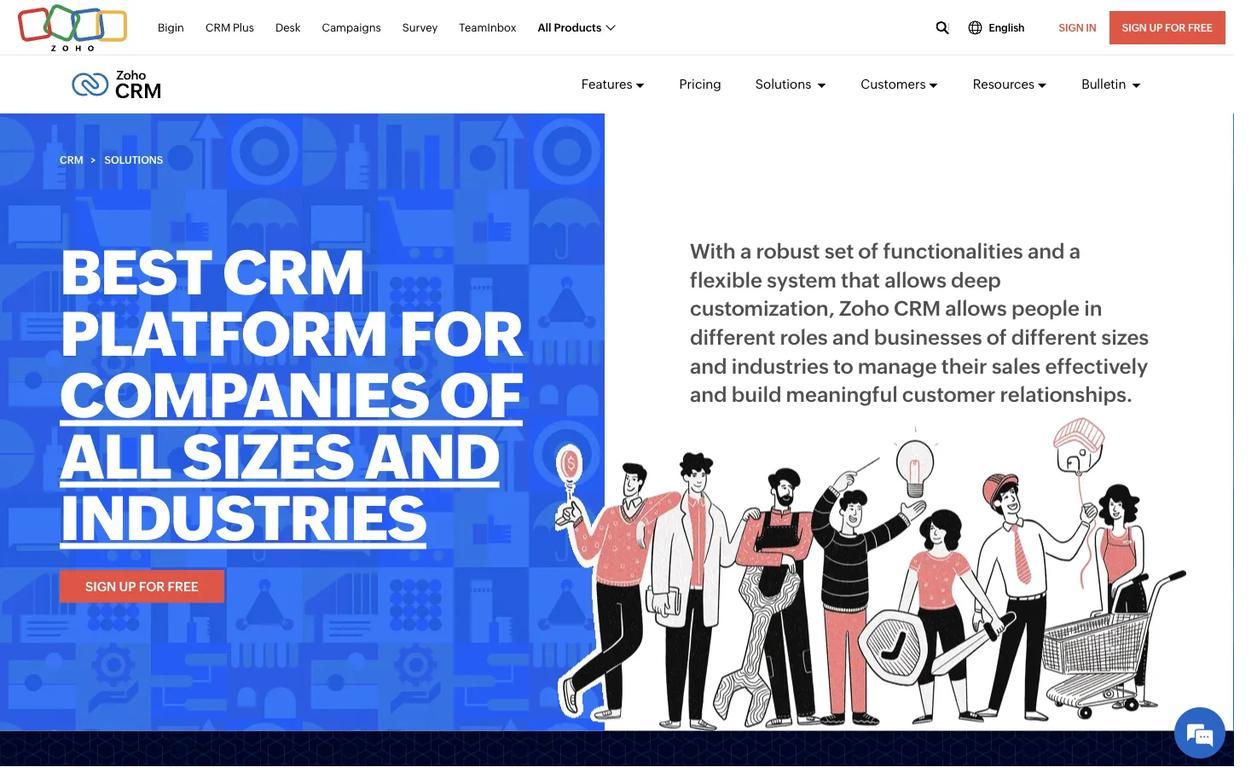 Task type: describe. For each thing, give the bounding box(es) containing it.
deep
[[951, 268, 1002, 292]]

support plans link
[[894, 380, 1031, 413]]

notes
[[943, 422, 974, 437]]

pricing link
[[680, 61, 722, 108]]

companies of all sizes and industries
[[60, 360, 523, 553]]

1 horizontal spatial sign up for free
[[1123, 22, 1213, 33]]

0 vertical spatial allows
[[885, 268, 947, 292]]

live
[[894, 266, 917, 281]]

customers
[[861, 77, 926, 92]]

sizes inside with a robust set of functionalities and a flexible system that allows deep customization, zoho crm allows people in different roles and businesses of different sizes and industries to manage their sales effectively and build meaningful customer relationships.
[[1102, 325, 1150, 349]]

0 horizontal spatial sign up for free
[[85, 579, 199, 594]]

set
[[825, 239, 854, 263]]

guided
[[894, 322, 935, 337]]

for
[[399, 298, 523, 369]]

crm glossary link
[[724, 380, 859, 445]]

minute
[[750, 355, 789, 370]]

effectively
[[1046, 354, 1149, 378]]

0 horizontal spatial for
[[139, 579, 165, 594]]

flexible
[[690, 268, 763, 292]]

guided tour link
[[894, 302, 1031, 346]]

all
[[538, 21, 552, 34]]

crm inside 'link'
[[950, 355, 977, 370]]

release notes link
[[894, 413, 1031, 446]]

of inside companies of all sizes and industries
[[440, 360, 523, 431]]

bigin
[[158, 21, 184, 34]]

support
[[894, 389, 940, 404]]

meaningful
[[786, 383, 898, 407]]

roles
[[780, 325, 828, 349]]

sizes inside companies of all sizes and industries
[[182, 421, 354, 492]]

customization,
[[690, 297, 835, 321]]

ebooks
[[724, 266, 766, 281]]

1 different from the left
[[690, 325, 776, 349]]

desk link
[[276, 12, 301, 44]]

0 horizontal spatial up
[[119, 579, 136, 594]]

with a robust set of functionalities and a flexible system that allows deep customization, zoho crm allows people in different roles and businesses of different sizes and industries to manage their sales effectively and build meaningful customer relationships.
[[690, 239, 1150, 407]]

glossary
[[754, 389, 803, 404]]

customer
[[903, 383, 996, 407]]

options
[[980, 355, 1023, 370]]

system
[[767, 268, 837, 292]]

solutions
[[756, 77, 814, 92]]

survey link
[[403, 12, 438, 44]]

campaigns link
[[322, 12, 381, 44]]

sign
[[1059, 22, 1084, 33]]

live webinars
[[894, 266, 972, 281]]

solutions link
[[756, 61, 827, 108]]

crm plus
[[206, 21, 254, 34]]

robust
[[757, 239, 820, 263]]

videos link
[[894, 224, 1031, 257]]

companies
[[60, 360, 429, 431]]

1 vertical spatial allows
[[946, 297, 1008, 321]]

their
[[942, 354, 988, 378]]

sign in link
[[1047, 11, 1110, 44]]

live webinars link
[[894, 257, 1031, 302]]

crm glossary
[[724, 389, 803, 404]]

bulletin link
[[1082, 61, 1142, 108]]

webinars
[[921, 266, 972, 281]]

campaigns
[[322, 21, 381, 34]]

products
[[554, 21, 602, 34]]

features link
[[582, 61, 646, 108]]

bulletin
[[1082, 77, 1129, 92]]

zoho
[[840, 297, 890, 321]]

0 vertical spatial free
[[1189, 22, 1213, 33]]

compare crm options
[[894, 355, 1023, 370]]

teaminbox
[[459, 21, 517, 34]]

release notes
[[894, 422, 974, 437]]

plans
[[943, 389, 974, 404]]

1 vertical spatial sign
[[85, 579, 116, 594]]

tips
[[754, 322, 775, 337]]

solutions
[[105, 154, 163, 166]]

best crm platform for
[[60, 237, 523, 369]]

survey
[[403, 21, 438, 34]]

industries inside with a robust set of functionalities and a flexible system that allows deep customization, zoho crm allows people in different roles and businesses of different sizes and industries to manage their sales effectively and build meaningful customer relationships.
[[732, 354, 829, 378]]



Task type: locate. For each thing, give the bounding box(es) containing it.
crm link
[[60, 154, 83, 167]]

one-minute videos
[[724, 355, 830, 370]]

0 vertical spatial industries
[[732, 354, 829, 378]]

0 horizontal spatial industries
[[60, 483, 427, 553]]

in
[[1086, 22, 1097, 33]]

with
[[690, 239, 736, 263]]

2 a from the left
[[1070, 239, 1081, 263]]

1 horizontal spatial for
[[1166, 22, 1186, 33]]

1 horizontal spatial sign up for free link
[[1110, 11, 1226, 44]]

crm tips
[[724, 322, 775, 337]]

videos
[[894, 233, 934, 247]]

a up 'ebooks'
[[741, 239, 752, 263]]

plus
[[233, 21, 254, 34]]

release
[[894, 422, 939, 437]]

0 horizontal spatial sign up for free link
[[60, 570, 224, 603]]

1 horizontal spatial free
[[1189, 22, 1213, 33]]

industries
[[732, 354, 829, 378], [60, 483, 427, 553]]

allows down videos
[[885, 268, 947, 292]]

sign in
[[1059, 22, 1097, 33]]

that
[[841, 268, 881, 292]]

sign
[[1123, 22, 1148, 33], [85, 579, 116, 594]]

videos
[[793, 355, 830, 370]]

support plans
[[894, 389, 974, 404]]

allows
[[885, 268, 947, 292], [946, 297, 1008, 321]]

1 horizontal spatial sign
[[1123, 22, 1148, 33]]

tour
[[938, 322, 960, 337]]

faqs link
[[724, 224, 859, 257]]

all products link
[[538, 12, 615, 44]]

businesses
[[874, 325, 983, 349]]

bigin link
[[158, 12, 184, 44]]

free
[[1189, 22, 1213, 33], [168, 579, 199, 594]]

for
[[1166, 22, 1186, 33], [139, 579, 165, 594]]

1 vertical spatial industries
[[60, 483, 427, 553]]

industries inside companies of all sizes and industries
[[60, 483, 427, 553]]

desk
[[276, 21, 301, 34]]

and
[[1028, 239, 1065, 263], [833, 325, 870, 349], [690, 354, 727, 378], [690, 383, 727, 407], [365, 421, 500, 492]]

up
[[1150, 22, 1163, 33], [119, 579, 136, 594]]

crm plus link
[[206, 12, 254, 44]]

0 horizontal spatial different
[[690, 325, 776, 349]]

1 vertical spatial free
[[168, 579, 199, 594]]

one-
[[724, 355, 750, 370]]

one-minute videos link
[[724, 346, 859, 380]]

0 vertical spatial sign up for free
[[1123, 22, 1213, 33]]

ebooks link
[[724, 257, 859, 302]]

0 horizontal spatial free
[[168, 579, 199, 594]]

crm inside with a robust set of functionalities and a flexible system that allows deep customization, zoho crm allows people in different roles and businesses of different sizes and industries to manage their sales effectively and build meaningful customer relationships.
[[894, 297, 941, 321]]

1 horizontal spatial up
[[1150, 22, 1163, 33]]

best
[[60, 237, 212, 308]]

sizes
[[1102, 325, 1150, 349], [182, 421, 354, 492]]

resources link
[[973, 61, 1048, 108]]

faqs
[[724, 233, 753, 247]]

to
[[834, 354, 854, 378]]

0 horizontal spatial of
[[440, 360, 523, 431]]

features
[[582, 77, 633, 92]]

2 vertical spatial of
[[440, 360, 523, 431]]

zoho crm logo image
[[71, 66, 162, 103]]

people
[[1012, 297, 1080, 321]]

2 horizontal spatial of
[[987, 325, 1007, 349]]

crm inside best crm platform for
[[223, 237, 365, 308]]

zoho crm vertical solutions image
[[556, 418, 1187, 731]]

allows down deep
[[946, 297, 1008, 321]]

compare
[[894, 355, 946, 370]]

1 vertical spatial sizes
[[182, 421, 354, 492]]

resources
[[973, 77, 1035, 92]]

1 horizontal spatial a
[[1070, 239, 1081, 263]]

of
[[859, 239, 879, 263], [987, 325, 1007, 349], [440, 360, 523, 431]]

0 horizontal spatial a
[[741, 239, 752, 263]]

a up people
[[1070, 239, 1081, 263]]

functionalities
[[884, 239, 1024, 263]]

1 a from the left
[[741, 239, 752, 263]]

1 vertical spatial up
[[119, 579, 136, 594]]

english
[[989, 22, 1025, 33]]

sales
[[992, 354, 1041, 378]]

0 vertical spatial of
[[859, 239, 879, 263]]

different
[[690, 325, 776, 349], [1012, 325, 1097, 349]]

0 vertical spatial for
[[1166, 22, 1186, 33]]

different up the one-
[[690, 325, 776, 349]]

platform
[[60, 298, 388, 369]]

0 horizontal spatial sign
[[85, 579, 116, 594]]

1 horizontal spatial different
[[1012, 325, 1097, 349]]

0 vertical spatial up
[[1150, 22, 1163, 33]]

1 vertical spatial sign up for free
[[85, 579, 199, 594]]

0 vertical spatial sizes
[[1102, 325, 1150, 349]]

0 vertical spatial sign
[[1123, 22, 1148, 33]]

different down people
[[1012, 325, 1097, 349]]

guided tour
[[894, 322, 960, 337]]

relationships.
[[1001, 383, 1134, 407]]

2 different from the left
[[1012, 325, 1097, 349]]

sign up for free
[[1123, 22, 1213, 33], [85, 579, 199, 594]]

0 horizontal spatial sizes
[[182, 421, 354, 492]]

1 horizontal spatial industries
[[732, 354, 829, 378]]

crm
[[206, 21, 231, 34], [60, 154, 83, 166], [223, 237, 365, 308], [894, 297, 941, 321], [724, 322, 751, 337], [950, 355, 977, 370], [724, 389, 751, 404]]

pricing
[[680, 77, 722, 92]]

0 vertical spatial sign up for free link
[[1110, 11, 1226, 44]]

compare crm options link
[[894, 346, 1031, 380]]

in
[[1085, 297, 1103, 321]]

1 vertical spatial for
[[139, 579, 165, 594]]

1 horizontal spatial of
[[859, 239, 879, 263]]

all
[[60, 421, 171, 492]]

sign up for free link
[[1110, 11, 1226, 44], [60, 570, 224, 603]]

all products
[[538, 21, 602, 34]]

crm tips link
[[724, 302, 859, 346]]

manage
[[858, 354, 937, 378]]

1 vertical spatial of
[[987, 325, 1007, 349]]

and inside companies of all sizes and industries
[[365, 421, 500, 492]]

build
[[732, 383, 782, 407]]

1 horizontal spatial sizes
[[1102, 325, 1150, 349]]

teaminbox link
[[459, 12, 517, 44]]

1 vertical spatial sign up for free link
[[60, 570, 224, 603]]



Task type: vqa. For each thing, say whether or not it's contained in the screenshot.
is
no



